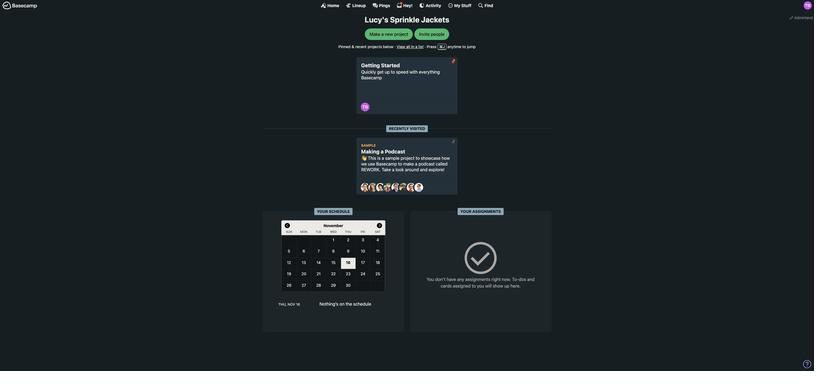 Task type: vqa. For each thing, say whether or not it's contained in the screenshot.
right up
yes



Task type: describe. For each thing, give the bounding box(es) containing it.
now.
[[502, 277, 511, 282]]

here.
[[511, 284, 521, 289]]

your assignments
[[461, 209, 501, 214]]

1 horizontal spatial tyler black image
[[804, 1, 813, 10]]

fri
[[361, 230, 366, 234]]

thu, nov 16
[[279, 303, 300, 307]]

make a new project
[[370, 32, 409, 37]]

you
[[477, 284, 485, 289]]

nicole katz image
[[399, 183, 408, 192]]

⌘
[[440, 44, 443, 49]]

podcast
[[419, 162, 435, 167]]

up inside you don't have any assignments right now. to‑dos and cards assigned to you will show up here.
[[505, 284, 510, 289]]

you
[[427, 277, 435, 282]]

all
[[407, 44, 411, 49]]

don't
[[436, 277, 446, 282]]

explore!
[[429, 167, 445, 172]]

josh fiske image
[[392, 183, 401, 192]]

tue
[[316, 230, 322, 234]]

1 vertical spatial tyler black image
[[361, 103, 370, 112]]

annie bryan image
[[361, 183, 370, 192]]

view
[[397, 44, 406, 49]]

is
[[378, 156, 381, 161]]

my stuff
[[455, 3, 472, 8]]

in
[[412, 44, 415, 49]]

j
[[443, 44, 445, 49]]

my stuff button
[[448, 3, 472, 8]]

nothing's on the schedule
[[320, 302, 372, 307]]

basecamp inside sample making a podcast 👋 this is a sample project to showcase how we use basecamp to make a podcast called rework. take a look around and explore!
[[377, 162, 397, 167]]

a up the around
[[415, 162, 418, 167]]

jared davis image
[[376, 183, 385, 192]]

visited
[[410, 126, 426, 131]]

thu,
[[279, 303, 287, 307]]

steve marsh image
[[407, 183, 416, 192]]

view all in a list link
[[397, 44, 424, 49]]

people
[[431, 32, 445, 37]]

assignments
[[473, 209, 501, 214]]

hey! button
[[397, 2, 413, 8]]

a right is at the left
[[382, 156, 384, 161]]

2 · from the left
[[425, 44, 426, 49]]

sample making a podcast 👋 this is a sample project to showcase how we use basecamp to make a podcast called rework. take a look around and explore!
[[362, 144, 450, 172]]

nothing's
[[320, 302, 339, 307]]

list
[[419, 44, 424, 49]]

getting
[[362, 62, 380, 69]]

get
[[377, 70, 384, 75]]

0 vertical spatial project
[[395, 32, 409, 37]]

show
[[493, 284, 504, 289]]

home
[[328, 3, 340, 8]]

will
[[486, 284, 492, 289]]

make a new project link
[[365, 28, 413, 40]]

called
[[436, 162, 448, 167]]

pings
[[379, 3, 391, 8]]

invite people link
[[415, 28, 450, 40]]

sample
[[386, 156, 400, 161]]

anytime
[[448, 44, 462, 49]]

adminland link
[[789, 14, 815, 22]]

👋
[[362, 156, 367, 161]]

any
[[458, 277, 465, 282]]

schedule
[[329, 209, 350, 214]]

sun
[[286, 230, 292, 234]]

a right in
[[416, 44, 418, 49]]

&
[[352, 44, 355, 49]]

use
[[368, 162, 375, 167]]

making
[[362, 149, 380, 155]]

quickly
[[362, 70, 376, 75]]

make
[[370, 32, 381, 37]]

lineup
[[353, 3, 366, 8]]

and inside sample making a podcast 👋 this is a sample project to showcase how we use basecamp to make a podcast called rework. take a look around and explore!
[[420, 167, 428, 172]]

getting started quickly get up to speed with everything basecamp
[[362, 62, 440, 80]]

we
[[362, 162, 367, 167]]

find button
[[479, 3, 494, 8]]

mon
[[301, 230, 308, 234]]

jump
[[467, 44, 476, 49]]

have
[[447, 277, 456, 282]]

showcase
[[421, 156, 441, 161]]

⌘ j anytime to jump
[[440, 44, 476, 49]]

started
[[381, 62, 400, 69]]

basecamp inside getting started quickly get up to speed with everything basecamp
[[362, 75, 382, 80]]



Task type: locate. For each thing, give the bounding box(es) containing it.
jackets
[[422, 15, 450, 24]]

cheryl walters image
[[369, 183, 378, 192]]

assigned
[[453, 284, 471, 289]]

to left you
[[472, 284, 476, 289]]

november
[[324, 224, 344, 228]]

your for your schedule
[[317, 209, 328, 214]]

around
[[405, 167, 419, 172]]

cards
[[441, 284, 452, 289]]

0 horizontal spatial up
[[385, 70, 390, 75]]

and down podcast
[[420, 167, 428, 172]]

project up make
[[401, 156, 415, 161]]

basecamp up take
[[377, 162, 397, 167]]

activity
[[426, 3, 442, 8]]

to up podcast
[[416, 156, 420, 161]]

None submit
[[449, 57, 458, 66], [449, 138, 458, 146], [449, 57, 458, 66], [449, 138, 458, 146]]

you don't have any assignments right now. to‑dos and cards assigned to you will show up here.
[[427, 277, 535, 289]]

make
[[404, 162, 414, 167]]

1 · from the left
[[395, 44, 396, 49]]

find
[[485, 3, 494, 8]]

take
[[382, 167, 391, 172]]

1 vertical spatial basecamp
[[377, 162, 397, 167]]

0 horizontal spatial your
[[317, 209, 328, 214]]

look
[[396, 167, 404, 172]]

a left new
[[382, 32, 384, 37]]

hey!
[[404, 3, 413, 8]]

0 vertical spatial basecamp
[[362, 75, 382, 80]]

0 horizontal spatial and
[[420, 167, 428, 172]]

with
[[410, 70, 418, 75]]

a
[[382, 32, 384, 37], [416, 44, 418, 49], [381, 149, 384, 155], [382, 156, 384, 161], [415, 162, 418, 167], [392, 167, 395, 172]]

1 horizontal spatial your
[[461, 209, 472, 214]]

assignments
[[466, 277, 491, 282]]

right
[[492, 277, 501, 282]]

1 your from the left
[[317, 209, 328, 214]]

your schedule
[[317, 209, 350, 214]]

new
[[385, 32, 393, 37]]

sample
[[362, 144, 376, 148]]

to up look
[[399, 162, 403, 167]]

lucy's sprinkle jackets
[[365, 15, 450, 24]]

to‑dos
[[513, 277, 527, 282]]

thu
[[345, 230, 352, 234]]

lucy's
[[365, 15, 389, 24]]

pinned & recent projects below · view all in a list
[[339, 44, 424, 49]]

invite people
[[420, 32, 445, 37]]

· right 'list'
[[425, 44, 426, 49]]

the
[[346, 302, 352, 307]]

to down started
[[391, 70, 395, 75]]

speed
[[396, 70, 409, 75]]

how
[[442, 156, 450, 161]]

up
[[385, 70, 390, 75], [505, 284, 510, 289]]

project
[[395, 32, 409, 37], [401, 156, 415, 161]]

schedule
[[354, 302, 372, 307]]

sat
[[375, 230, 381, 234]]

podcast
[[385, 149, 406, 155]]

1 horizontal spatial ·
[[425, 44, 426, 49]]

switch accounts image
[[2, 1, 37, 10]]

up down now.
[[505, 284, 510, 289]]

projects
[[368, 44, 382, 49]]

1 horizontal spatial and
[[528, 277, 535, 282]]

this
[[368, 156, 377, 161]]

project right new
[[395, 32, 409, 37]]

on
[[340, 302, 345, 307]]

rework.
[[362, 167, 381, 172]]

press
[[427, 44, 437, 49]]

tyler black image
[[804, 1, 813, 10], [361, 103, 370, 112]]

and inside you don't have any assignments right now. to‑dos and cards assigned to you will show up here.
[[528, 277, 535, 282]]

adminland
[[795, 15, 814, 20]]

sprinkle
[[390, 15, 420, 24]]

pings button
[[373, 3, 391, 8]]

invite
[[420, 32, 430, 37]]

1 vertical spatial project
[[401, 156, 415, 161]]

basecamp
[[362, 75, 382, 80], [377, 162, 397, 167]]

jennifer young image
[[384, 183, 393, 192]]

your left schedule
[[317, 209, 328, 214]]

to inside you don't have any assignments right now. to‑dos and cards assigned to you will show up here.
[[472, 284, 476, 289]]

basecamp down quickly
[[362, 75, 382, 80]]

2 your from the left
[[461, 209, 472, 214]]

a left look
[[392, 167, 395, 172]]

everything
[[419, 70, 440, 75]]

1 vertical spatial and
[[528, 277, 535, 282]]

recently visited
[[389, 126, 426, 131]]

· left view
[[395, 44, 396, 49]]

activity link
[[420, 3, 442, 8]]

to left jump
[[463, 44, 466, 49]]

wed
[[330, 230, 337, 234]]

1 vertical spatial up
[[505, 284, 510, 289]]

to
[[463, 44, 466, 49], [391, 70, 395, 75], [416, 156, 420, 161], [399, 162, 403, 167], [472, 284, 476, 289]]

·
[[395, 44, 396, 49], [425, 44, 426, 49]]

my
[[455, 3, 461, 8]]

recent
[[356, 44, 367, 49]]

a right making
[[381, 149, 384, 155]]

up inside getting started quickly get up to speed with everything basecamp
[[385, 70, 390, 75]]

victor cooper image
[[415, 183, 424, 192]]

main element
[[0, 0, 815, 11]]

and right to‑dos
[[528, 277, 535, 282]]

recently
[[389, 126, 409, 131]]

to inside getting started quickly get up to speed with everything basecamp
[[391, 70, 395, 75]]

0 vertical spatial up
[[385, 70, 390, 75]]

lineup link
[[346, 3, 366, 8]]

1 horizontal spatial up
[[505, 284, 510, 289]]

up right the get
[[385, 70, 390, 75]]

your
[[317, 209, 328, 214], [461, 209, 472, 214]]

· press
[[425, 44, 437, 49]]

project inside sample making a podcast 👋 this is a sample project to showcase how we use basecamp to make a podcast called rework. take a look around and explore!
[[401, 156, 415, 161]]

pinned
[[339, 44, 351, 49]]

0 vertical spatial and
[[420, 167, 428, 172]]

0 horizontal spatial tyler black image
[[361, 103, 370, 112]]

your left assignments
[[461, 209, 472, 214]]

home link
[[321, 3, 340, 8]]

0 vertical spatial tyler black image
[[804, 1, 813, 10]]

stuff
[[462, 3, 472, 8]]

0 horizontal spatial ·
[[395, 44, 396, 49]]

your for your assignments
[[461, 209, 472, 214]]

nov
[[288, 303, 295, 307]]



